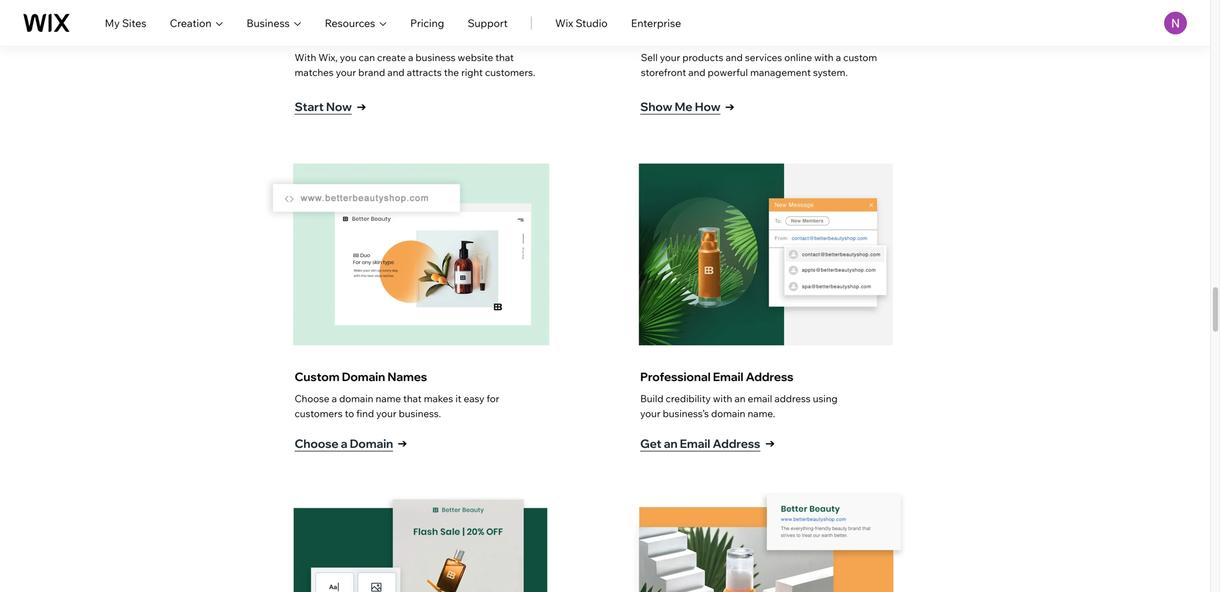 Task type: locate. For each thing, give the bounding box(es) containing it.
names
[[388, 370, 427, 384]]

domain up name
[[342, 370, 385, 384]]

business
[[416, 51, 456, 64]]

1 horizontal spatial that
[[496, 51, 514, 64]]

online
[[641, 20, 678, 35]]

0 vertical spatial with
[[815, 51, 834, 64]]

a up the customers at the bottom
[[332, 393, 337, 405]]

customers.
[[485, 66, 536, 79]]

your up storefront
[[660, 51, 681, 64]]

create
[[377, 51, 406, 64]]

0 horizontal spatial that
[[403, 393, 422, 405]]

your down build
[[641, 408, 661, 420]]

0 vertical spatial an
[[735, 393, 746, 405]]

0 vertical spatial choose
[[295, 393, 330, 405]]

0 horizontal spatial and
[[388, 66, 405, 79]]

choose a domain link
[[295, 435, 409, 454]]

an right get
[[664, 437, 678, 451]]

2 choose from the top
[[295, 437, 339, 451]]

and inside with wix, you can create a business website that matches your brand and attracts the right customers.
[[388, 66, 405, 79]]

wix studio link
[[555, 15, 608, 31]]

business inside popup button
[[247, 17, 290, 30]]

professional
[[641, 370, 711, 384]]

1 vertical spatial with
[[713, 393, 733, 405]]

wix studio
[[555, 17, 608, 30]]

my
[[105, 17, 120, 30]]

wix
[[555, 17, 574, 30]]

with up system.
[[815, 51, 834, 64]]

email
[[713, 370, 744, 384], [680, 437, 711, 451]]

start
[[295, 100, 324, 114]]

your inside sell your products and services online with a custom storefront and powerful management system.
[[660, 51, 681, 64]]

store
[[681, 20, 712, 35]]

and up powerful at right
[[726, 51, 743, 64]]

0 vertical spatial domain
[[339, 393, 374, 405]]

0 horizontal spatial domain
[[339, 393, 374, 405]]

domain
[[342, 370, 385, 384], [350, 437, 393, 451]]

me
[[675, 100, 693, 114]]

domain down find
[[350, 437, 393, 451]]

products
[[683, 51, 724, 64]]

and
[[726, 51, 743, 64], [388, 66, 405, 79], [689, 66, 706, 79]]

your
[[660, 51, 681, 64], [336, 66, 356, 79], [376, 408, 397, 420], [641, 408, 661, 420]]

0 horizontal spatial with
[[713, 393, 733, 405]]

the
[[444, 66, 459, 79]]

artboard 1@0.5x copy 2.jpg image
[[633, 492, 912, 593]]

1 choose from the top
[[295, 393, 330, 405]]

1 vertical spatial email
[[680, 437, 711, 451]]

address inside get an email address link
[[713, 437, 761, 451]]

artboגard 1@0.5x.jpg image
[[639, 164, 893, 346]]

that up customers.
[[496, 51, 514, 64]]

can
[[359, 51, 375, 64]]

domain left 'name.'
[[712, 408, 746, 420]]

0 horizontal spatial business
[[247, 17, 290, 30]]

1 horizontal spatial domain
[[712, 408, 746, 420]]

it
[[456, 393, 462, 405]]

pricing link
[[411, 15, 444, 31]]

0 vertical spatial domain
[[342, 370, 385, 384]]

brand
[[358, 66, 385, 79]]

your down name
[[376, 408, 397, 420]]

support
[[468, 17, 508, 30]]

address up email
[[746, 370, 794, 384]]

0 vertical spatial that
[[496, 51, 514, 64]]

domain
[[339, 393, 374, 405], [712, 408, 746, 420]]

get
[[641, 437, 662, 451]]

an
[[735, 393, 746, 405], [664, 437, 678, 451]]

domain up to
[[339, 393, 374, 405]]

attracts
[[407, 66, 442, 79]]

and down create
[[388, 66, 405, 79]]

your inside with wix, you can create a business website that matches your brand and attracts the right customers.
[[336, 66, 356, 79]]

start now
[[295, 100, 352, 114]]

an left email
[[735, 393, 746, 405]]

resources button
[[325, 15, 387, 31]]

for
[[487, 393, 500, 405]]

email down business's
[[680, 437, 711, 451]]

0 horizontal spatial an
[[664, 437, 678, 451]]

your inside choose a domain name that makes it easy for customers to find your business.
[[376, 408, 397, 420]]

a
[[408, 51, 414, 64], [836, 51, 842, 64], [332, 393, 337, 405], [341, 437, 348, 451]]

your down you
[[336, 66, 356, 79]]

show
[[641, 100, 673, 114]]

credibility
[[666, 393, 711, 405]]

1 vertical spatial that
[[403, 393, 422, 405]]

business's
[[663, 408, 709, 420]]

a right create
[[408, 51, 414, 64]]

with
[[295, 51, 316, 64]]

1 horizontal spatial with
[[815, 51, 834, 64]]

1 horizontal spatial an
[[735, 393, 746, 405]]

0 vertical spatial address
[[746, 370, 794, 384]]

1 vertical spatial choose
[[295, 437, 339, 451]]

that
[[496, 51, 514, 64], [403, 393, 422, 405]]

1 horizontal spatial and
[[689, 66, 706, 79]]

choose up the customers at the bottom
[[295, 393, 330, 405]]

with
[[815, 51, 834, 64], [713, 393, 733, 405]]

choose
[[295, 393, 330, 405], [295, 437, 339, 451]]

business
[[247, 17, 290, 30], [295, 20, 345, 35]]

custom
[[844, 51, 878, 64]]

business website
[[295, 20, 395, 35]]

1 vertical spatial address
[[713, 437, 761, 451]]

website
[[458, 51, 494, 64]]

0 vertical spatial email
[[713, 370, 744, 384]]

address
[[746, 370, 794, 384], [713, 437, 761, 451]]

now
[[326, 100, 352, 114]]

that up business.
[[403, 393, 422, 405]]

1 horizontal spatial business
[[295, 20, 345, 35]]

0 horizontal spatial email
[[680, 437, 711, 451]]

email up build credibility with an email address using your business's domain name.
[[713, 370, 744, 384]]

1 vertical spatial domain
[[712, 408, 746, 420]]

a up system.
[[836, 51, 842, 64]]

show me how link
[[641, 98, 736, 116]]

1 vertical spatial domain
[[350, 437, 393, 451]]

wix,
[[319, 51, 338, 64]]

1 horizontal spatial email
[[713, 370, 744, 384]]

and down products
[[689, 66, 706, 79]]

address down build credibility with an email address using your business's domain name.
[[713, 437, 761, 451]]

choose inside choose a domain name that makes it easy for customers to find your business.
[[295, 393, 330, 405]]

a down to
[[341, 437, 348, 451]]

sell your products and services online with a custom storefront and powerful management system.
[[641, 51, 878, 79]]

artboard 1@0.5x.jpg image
[[262, 162, 555, 350]]

enterprise link
[[631, 15, 682, 31]]

with down professional email address
[[713, 393, 733, 405]]

choose down the customers at the bottom
[[295, 437, 339, 451]]



Task type: vqa. For each thing, say whether or not it's contained in the screenshot.
Your inside Sell your products and services online with a custom storefront and powerful management system.
yes



Task type: describe. For each thing, give the bounding box(es) containing it.
to
[[345, 408, 354, 420]]

name.
[[748, 408, 776, 420]]

that inside with wix, you can create a business website that matches your brand and attracts the right customers.
[[496, 51, 514, 64]]

pricing
[[411, 17, 444, 30]]

with wix, you can create a business website that matches your brand and attracts the right customers.
[[295, 51, 536, 79]]

you
[[340, 51, 357, 64]]

website
[[348, 20, 395, 35]]

studio
[[576, 17, 608, 30]]

show me how
[[641, 100, 721, 114]]

get an email address link
[[641, 435, 776, 454]]

with inside build credibility with an email address using your business's domain name.
[[713, 393, 733, 405]]

services
[[745, 51, 783, 64]]

custom domain names
[[295, 370, 427, 384]]

easy
[[464, 393, 485, 405]]

sites
[[122, 17, 146, 30]]

choose for choose a domain name that makes it easy for customers to find your business.
[[295, 393, 330, 405]]

matches
[[295, 66, 334, 79]]

email
[[748, 393, 773, 405]]

choose a domain name that makes it easy for customers to find your business.
[[295, 393, 500, 420]]

my sites
[[105, 17, 146, 30]]

a inside with wix, you can create a business website that matches your brand and attracts the right customers.
[[408, 51, 414, 64]]

creation
[[170, 17, 212, 30]]

support link
[[468, 15, 508, 31]]

a inside sell your products and services online with a custom storefront and powerful management system.
[[836, 51, 842, 64]]

choose for choose a domain
[[295, 437, 339, 451]]

enterprise
[[631, 17, 682, 30]]

creation button
[[170, 15, 223, 31]]

build credibility with an email address using your business's domain name.
[[641, 393, 838, 420]]

resources
[[325, 17, 375, 30]]

management
[[751, 66, 811, 79]]

business.
[[399, 408, 441, 420]]

storefront
[[641, 66, 687, 79]]

using
[[813, 393, 838, 405]]

find
[[357, 408, 374, 420]]

business for business website
[[295, 20, 345, 35]]

2 horizontal spatial and
[[726, 51, 743, 64]]

a inside choose a domain name that makes it easy for customers to find your business.
[[332, 393, 337, 405]]

powerful
[[708, 66, 748, 79]]

with inside sell your products and services online with a custom storefront and powerful management system.
[[815, 51, 834, 64]]

system.
[[814, 66, 848, 79]]

online store
[[641, 20, 712, 35]]

my sites link
[[105, 15, 146, 31]]

address
[[775, 393, 811, 405]]

business button
[[247, 15, 302, 31]]

customers
[[295, 408, 343, 420]]

professional email address
[[641, 370, 794, 384]]

sell
[[641, 51, 658, 64]]

business for business
[[247, 17, 290, 30]]

domain inside build credibility with an email address using your business's domain name.
[[712, 408, 746, 420]]

profile image image
[[1165, 12, 1188, 34]]

choose a domain
[[295, 437, 393, 451]]

an inside build credibility with an email address using your business's domain name.
[[735, 393, 746, 405]]

online
[[785, 51, 813, 64]]

domain inside choose a domain name that makes it easy for customers to find your business.
[[339, 393, 374, 405]]

how
[[695, 100, 721, 114]]

your inside build credibility with an email address using your business's domain name.
[[641, 408, 661, 420]]

1 vertical spatial an
[[664, 437, 678, 451]]

start now link
[[295, 98, 368, 116]]

that inside choose a domain name that makes it easy for customers to find your business.
[[403, 393, 422, 405]]

custom
[[295, 370, 340, 384]]

makes
[[424, 393, 453, 405]]

name
[[376, 393, 401, 405]]

right
[[461, 66, 483, 79]]

get an email address
[[641, 437, 761, 451]]

artboaזrd 1@0.5x.jpg image
[[288, 495, 555, 593]]

build
[[641, 393, 664, 405]]



